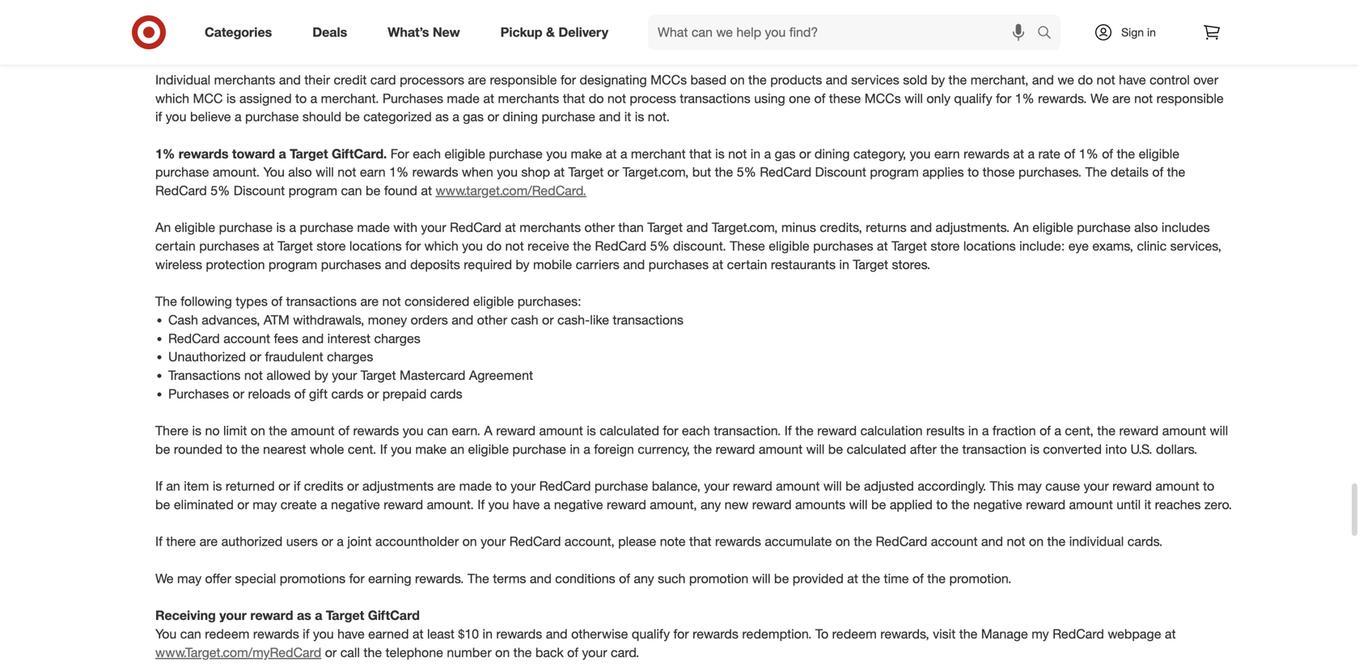 Task type: describe. For each thing, give the bounding box(es) containing it.
establishments.
[[799, 16, 890, 32]]

merchants.
[[631, 35, 696, 51]]

in inside an eligible purchase is a purchase made with your redcard at merchants other than target and target.com, minus credits, returns and adjustments. an eligible purchase also includes certain purchases at target store locations for which you do not receive the redcard 5% discount. these eligible purchases at target store locations include: eye exams, clinic services, wireless protection program purchases and deposits required by mobile carriers and purchases at certain restaurants in target stores.
[[840, 257, 850, 273]]

2 vertical spatial that
[[690, 534, 712, 550]]

1 vertical spatial we
[[155, 571, 174, 587]]

process
[[630, 90, 676, 106]]

not up "promotion."
[[1007, 534, 1026, 550]]

eligible down minus
[[769, 238, 810, 254]]

1 horizontal spatial responsible
[[1157, 90, 1224, 106]]

of down please
[[619, 571, 630, 587]]

if left item at the left bottom of page
[[155, 479, 163, 495]]

you inside the if an item is returned or if credits or adjustments are made to your redcard purchase balance, your reward amount will be adjusted accordingly. this may cause your reward amount to be eliminated or may create a negative reward amount. if you have a negative reward amount, any new reward amounts will be applied to the negative reward amount until it reaches zero.
[[488, 497, 509, 513]]

dining inside dining merchants are assigned an mcc of 5812, 5813 or 5814 which are eat-in restaurants, including fast food establishments. merchants selling food and beverages within larger establishments such as theme parks, casinos and stadiums are not eligible dining merchants.
[[592, 35, 628, 51]]

and down designating
[[599, 109, 621, 125]]

are right &
[[558, 16, 577, 32]]

the up details
[[1117, 146, 1136, 162]]

of left gift
[[294, 386, 306, 402]]

and right "carriers"
[[623, 257, 645, 273]]

amount up reaches
[[1156, 479, 1200, 495]]

transactions inside individual merchants and their credit card processors are responsible for designating mccs based on the products and services sold by the merchant, and we do not have control over which mcc is assigned to a merchant. purchases made at merchants that do not process transactions using one of these mccs will only qualify for 1% rewards. we are not responsible if you believe a purchase should be categorized as a gas or dining purchase and it is not.
[[680, 90, 751, 106]]

purchases down "discount."
[[649, 257, 709, 273]]

reloads
[[248, 386, 291, 402]]

or up than
[[608, 164, 619, 180]]

new
[[725, 497, 749, 513]]

purchase down designating
[[542, 109, 596, 125]]

reaches
[[1155, 497, 1201, 513]]

if inside individual merchants and their credit card processors are responsible for designating mccs based on the products and services sold by the merchant, and we do not have control over which mcc is assigned to a merchant. purchases made at merchants that do not process transactions using one of these mccs will only qualify for 1% rewards. we are not responsible if you believe a purchase should be categorized as a gas or dining purchase and it is not.
[[155, 109, 162, 125]]

and up these
[[826, 72, 848, 88]]

be down 'adjusted'
[[872, 497, 886, 513]]

at right the found
[[421, 183, 432, 199]]

accountholder
[[375, 534, 459, 550]]

or inside dining merchants are assigned an mcc of 5812, 5813 or 5814 which are eat-in restaurants, including fast food establishments. merchants selling food and beverages within larger establishments such as theme parks, casinos and stadiums are not eligible dining merchants.
[[473, 16, 485, 32]]

fraction
[[993, 423, 1036, 439]]

delivery
[[559, 24, 609, 40]]

back
[[536, 645, 564, 661]]

zero.
[[1205, 497, 1233, 513]]

1 horizontal spatial the
[[468, 571, 489, 587]]

www.target.com/myredcard
[[155, 645, 322, 661]]

currency,
[[638, 442, 690, 458]]

gas inside for each eligible purchase you make at a merchant that is not in a gas or dining category, you earn rewards at a rate of 1% of the eligible purchase amount. you also will not earn 1% rewards when you shop at target or target.com, but the 5% redcard discount program applies to those purchases. the details of the redcard 5% discount program can be found at
[[775, 146, 796, 162]]

required
[[464, 257, 512, 273]]

target right than
[[648, 220, 683, 236]]

special
[[235, 571, 276, 587]]

rewards up 'www.target.com/myredcard'
[[253, 627, 299, 643]]

purchases up protection
[[199, 238, 259, 254]]

1 vertical spatial program
[[289, 183, 337, 199]]

for
[[391, 146, 409, 162]]

sign in link
[[1080, 15, 1182, 50]]

have inside the receiving your reward as a target giftcard you can redeem rewards if you have earned at least $10 in rewards and otherwise qualify for rewards redemption. to redeem rewards, visit the manage my redcard webpage at www.target.com/myredcard or call the telephone number on the back of your card.
[[338, 627, 365, 643]]

be inside for each eligible purchase you make at a merchant that is not in a gas or dining category, you earn rewards at a rate of 1% of the eligible purchase amount. you also will not earn 1% rewards when you shop at target or target.com, but the 5% redcard discount program applies to those purchases. the details of the redcard 5% discount program can be found at
[[366, 183, 381, 199]]

3 negative from the left
[[974, 497, 1023, 513]]

on down amounts
[[836, 534, 850, 550]]

services,
[[1171, 238, 1222, 254]]

prepaid
[[383, 386, 427, 402]]

2 vertical spatial transactions
[[613, 312, 684, 328]]

at right shop
[[554, 164, 565, 180]]

or right credits
[[347, 479, 359, 495]]

reward up new
[[733, 479, 773, 495]]

you up adjustments
[[391, 442, 412, 458]]

the up nearest
[[269, 423, 287, 439]]

target down returns
[[853, 257, 889, 273]]

of up details
[[1102, 146, 1114, 162]]

casinos
[[374, 35, 418, 51]]

amount down transaction.
[[759, 442, 803, 458]]

amount up the "whole"
[[291, 423, 335, 439]]

are down 5814
[[504, 35, 522, 51]]

merchant.
[[321, 90, 379, 106]]

clinic
[[1137, 238, 1167, 254]]

we may offer special promotions for earning rewards. the terms and conditions of any such promotion will be provided at the time of the promotion.
[[155, 571, 1012, 587]]

rewards up the found
[[412, 164, 458, 180]]

to
[[816, 627, 829, 643]]

and up "discount."
[[687, 220, 708, 236]]

your inside the following types of transactions are not considered eligible purchases: cash advances, atm withdrawals, money orders and other cash or cash-like transactions redcard account fees and interest charges unauthorized or fraudulent charges transactions not allowed by your target mastercard agreement purchases or reloads of gift cards or prepaid cards
[[332, 368, 357, 384]]

1 horizontal spatial may
[[253, 497, 277, 513]]

rewards,
[[881, 627, 930, 643]]

1 horizontal spatial discount
[[815, 164, 867, 180]]

1 horizontal spatial earn
[[935, 146, 960, 162]]

search button
[[1030, 15, 1069, 53]]

0 horizontal spatial may
[[177, 571, 202, 587]]

target inside for each eligible purchase you make at a merchant that is not in a gas or dining category, you earn rewards at a rate of 1% of the eligible purchase amount. you also will not earn 1% rewards when you shop at target or target.com, but the 5% redcard discount program applies to those purchases. the details of the redcard 5% discount program can be found at
[[569, 164, 604, 180]]

the right currency,
[[694, 442, 712, 458]]

the right call
[[364, 645, 382, 661]]

merchants
[[894, 16, 955, 32]]

any inside the if an item is returned or if credits or adjustments are made to your redcard purchase balance, your reward amount will be adjusted accordingly. this may cause your reward amount to be eliminated or may create a negative reward amount. if you have a negative reward amount, any new reward amounts will be applied to the negative reward amount until it reaches zero.
[[701, 497, 721, 513]]

or right users
[[322, 534, 333, 550]]

account inside the following types of transactions are not considered eligible purchases: cash advances, atm withdrawals, money orders and other cash or cash-like transactions redcard account fees and interest charges unauthorized or fraudulent charges transactions not allowed by your target mastercard agreement purchases or reloads of gift cards or prepaid cards
[[224, 331, 270, 347]]

target.com, inside an eligible purchase is a purchase made with your redcard at merchants other than target and target.com, minus credits, returns and adjustments. an eligible purchase also includes certain purchases at target store locations for which you do not receive the redcard 5% discount. these eligible purchases at target store locations include: eye exams, clinic services, wireless protection program purchases and deposits required by mobile carriers and purchases at certain restaurants in target stores.
[[712, 220, 778, 236]]

1% inside individual merchants and their credit card processors are responsible for designating mccs based on the products and services sold by the merchant, and we do not have control over which mcc is assigned to a merchant. purchases made at merchants that do not process transactions using one of these mccs will only qualify for 1% rewards. we are not responsible if you believe a purchase should be categorized as a gas or dining purchase and it is not.
[[1015, 90, 1035, 106]]

of right rate
[[1065, 146, 1076, 162]]

1% rewards toward a target giftcard.
[[155, 146, 387, 162]]

of right fraction
[[1040, 423, 1051, 439]]

2 an from the left
[[1014, 220, 1029, 236]]

2 food from the left
[[999, 16, 1026, 32]]

eligible up 'wireless'
[[175, 220, 215, 236]]

1 vertical spatial rewards.
[[415, 571, 464, 587]]

0 vertical spatial may
[[1018, 479, 1042, 495]]

or down the returned
[[237, 497, 249, 513]]

target inside the receiving your reward as a target giftcard you can redeem rewards if you have earned at least $10 in rewards and otherwise qualify for rewards redemption. to redeem rewards, visit the manage my redcard webpage at www.target.com/myredcard or call the telephone number on the back of your card.
[[326, 608, 364, 624]]

or left fraudulent
[[250, 349, 261, 365]]

such inside dining merchants are assigned an mcc of 5812, 5813 or 5814 which are eat-in restaurants, including fast food establishments. merchants selling food and beverages within larger establishments such as theme parks, casinos and stadiums are not eligible dining merchants.
[[247, 35, 275, 51]]

by inside an eligible purchase is a purchase made with your redcard at merchants other than target and target.com, minus credits, returns and adjustments. an eligible purchase also includes certain purchases at target store locations for which you do not receive the redcard 5% discount. these eligible purchases at target store locations include: eye exams, clinic services, wireless protection program purchases and deposits required by mobile carriers and purchases at certain restaurants in target stores.
[[516, 257, 530, 273]]

purchase down believe
[[155, 164, 209, 180]]

purchase up shop
[[489, 146, 543, 162]]

at right webpage
[[1165, 627, 1176, 643]]

cause
[[1046, 479, 1080, 495]]

at up protection
[[263, 238, 274, 254]]

redcard up required
[[450, 220, 502, 236]]

as inside the receiving your reward as a target giftcard you can redeem rewards if you have earned at least $10 in rewards and otherwise qualify for rewards redemption. to redeem rewards, visit the manage my redcard webpage at www.target.com/myredcard or call the telephone number on the back of your card.
[[297, 608, 311, 624]]

mcc inside dining merchants are assigned an mcc of 5812, 5813 or 5814 which are eat-in restaurants, including fast food establishments. merchants selling food and beverages within larger establishments such as theme parks, casinos and stadiums are not eligible dining merchants.
[[356, 16, 386, 32]]

qualify inside the receiving your reward as a target giftcard you can redeem rewards if you have earned at least $10 in rewards and otherwise qualify for rewards redemption. to redeem rewards, visit the manage my redcard webpage at www.target.com/myredcard or call the telephone number on the back of your card.
[[632, 627, 670, 643]]

reward right new
[[752, 497, 792, 513]]

and down with
[[385, 257, 407, 273]]

products
[[771, 72, 822, 88]]

reward left the calculation
[[818, 423, 857, 439]]

and up "promotion."
[[982, 534, 1004, 550]]

redcard down than
[[595, 238, 647, 254]]

fast
[[744, 16, 766, 32]]

5814
[[488, 16, 517, 32]]

the right details
[[1167, 164, 1186, 180]]

no
[[205, 423, 220, 439]]

of inside the receiving your reward as a target giftcard you can redeem rewards if you have earned at least $10 in rewards and otherwise qualify for rewards redemption. to redeem rewards, visit the manage my redcard webpage at www.target.com/myredcard or call the telephone number on the back of your card.
[[567, 645, 579, 661]]

please
[[618, 534, 657, 550]]

an inside dining merchants are assigned an mcc of 5812, 5813 or 5814 which are eat-in restaurants, including fast food establishments. merchants selling food and beverages within larger establishments such as theme parks, casinos and stadiums are not eligible dining merchants.
[[338, 16, 353, 32]]

2 redeem from the left
[[832, 627, 877, 643]]

redcard up terms
[[510, 534, 561, 550]]

in inside for each eligible purchase you make at a merchant that is not in a gas or dining category, you earn rewards at a rate of 1% of the eligible purchase amount. you also will not earn 1% rewards when you shop at target or target.com, but the 5% redcard discount program applies to those purchases. the details of the redcard 5% discount program can be found at
[[751, 146, 761, 162]]

of inside individual merchants and their credit card processors are responsible for designating mccs based on the products and services sold by the merchant, and we do not have control over which mcc is assigned to a merchant. purchases made at merchants that do not process transactions using one of these mccs will only qualify for 1% rewards. we are not responsible if you believe a purchase should be categorized as a gas or dining purchase and it is not.
[[815, 90, 826, 106]]

if inside the receiving your reward as a target giftcard you can redeem rewards if you have earned at least $10 in rewards and otherwise qualify for rewards redemption. to redeem rewards, visit the manage my redcard webpage at www.target.com/myredcard or call the telephone number on the back of your card.
[[303, 627, 310, 643]]

www.target.com/myredcard link
[[155, 645, 322, 661]]

eligible inside the following types of transactions are not considered eligible purchases: cash advances, atm withdrawals, money orders and other cash or cash-like transactions redcard account fees and interest charges unauthorized or fraudulent charges transactions not allowed by your target mastercard agreement purchases or reloads of gift cards or prepaid cards
[[473, 294, 514, 310]]

to inside 'there is no limit on the amount of rewards you can earn. a reward amount is calculated for each transaction. if the reward calculation results in a fraction of a cent, the reward amount will be rounded to the nearest whole cent. if you make an eligible purchase in a foreign currency, the reward amount will be calculated after the transaction is converted into u.s. dollars.'
[[226, 442, 238, 458]]

redcard up 'wireless'
[[155, 183, 207, 199]]

if right cent.
[[380, 442, 387, 458]]

eligible up include:
[[1033, 220, 1074, 236]]

1% right rate
[[1079, 146, 1099, 162]]

at inside individual merchants and their credit card processors are responsible for designating mccs based on the products and services sold by the merchant, and we do not have control over which mcc is assigned to a merchant. purchases made at merchants that do not process transactions using one of these mccs will only qualify for 1% rewards. we are not responsible if you believe a purchase should be categorized as a gas or dining purchase and it is not.
[[483, 90, 494, 106]]

stadiums
[[447, 35, 500, 51]]

will inside individual merchants and their credit card processors are responsible for designating mccs based on the products and services sold by the merchant, and we do not have control over which mcc is assigned to a merchant. purchases made at merchants that do not process transactions using one of these mccs will only qualify for 1% rewards. we are not responsible if you believe a purchase should be categorized as a gas or dining purchase and it is not.
[[905, 90, 923, 106]]

1 horizontal spatial mccs
[[865, 90, 901, 106]]

as inside dining merchants are assigned an mcc of 5812, 5813 or 5814 which are eat-in restaurants, including fast food establishments. merchants selling food and beverages within larger establishments such as theme parks, casinos and stadiums are not eligible dining merchants.
[[278, 35, 292, 51]]

can inside 'there is no limit on the amount of rewards you can earn. a reward amount is calculated for each transaction. if the reward calculation results in a fraction of a cent, the reward amount will be rounded to the nearest whole cent. if you make an eligible purchase in a foreign currency, the reward amount will be calculated after the transaction is converted into u.s. dollars.'
[[427, 423, 448, 439]]

whole
[[310, 442, 344, 458]]

you inside the receiving your reward as a target giftcard you can redeem rewards if you have earned at least $10 in rewards and otherwise qualify for rewards redemption. to redeem rewards, visit the manage my redcard webpage at www.target.com/myredcard or call the telephone number on the back of your card.
[[313, 627, 334, 643]]

that inside for each eligible purchase you make at a merchant that is not in a gas or dining category, you earn rewards at a rate of 1% of the eligible purchase amount. you also will not earn 1% rewards when you shop at target or target.com, but the 5% redcard discount program applies to those purchases. the details of the redcard 5% discount program can be found at
[[690, 146, 712, 162]]

one
[[789, 90, 811, 106]]

rewards up back
[[496, 627, 542, 643]]

purchase up exams,
[[1077, 220, 1131, 236]]

1% down individual
[[155, 146, 175, 162]]

rewards down new
[[715, 534, 761, 550]]

reward up u.s.
[[1120, 423, 1159, 439]]

which inside an eligible purchase is a purchase made with your redcard at merchants other than target and target.com, minus credits, returns and adjustments. an eligible purchase also includes certain purchases at target store locations for which you do not receive the redcard 5% discount. these eligible purchases at target store locations include: eye exams, clinic services, wireless protection program purchases and deposits required by mobile carriers and purchases at certain restaurants in target stores.
[[425, 238, 459, 254]]

reward right a
[[496, 423, 536, 439]]

an eligible purchase is a purchase made with your redcard at merchants other than target and target.com, minus credits, returns and adjustments. an eligible purchase also includes certain purchases at target store locations for which you do not receive the redcard 5% discount. these eligible purchases at target store locations include: eye exams, clinic services, wireless protection program purchases and deposits required by mobile carriers and purchases at certain restaurants in target stores.
[[155, 220, 1222, 273]]

least
[[427, 627, 455, 643]]

assigned inside individual merchants and their credit card processors are responsible for designating mccs based on the products and services sold by the merchant, and we do not have control over which mcc is assigned to a merchant. purchases made at merchants that do not process transactions using one of these mccs will only qualify for 1% rewards. we are not responsible if you believe a purchase should be categorized as a gas or dining purchase and it is not.
[[239, 90, 292, 106]]

purchase up protection
[[219, 220, 273, 236]]

converted
[[1043, 442, 1102, 458]]

can inside the receiving your reward as a target giftcard you can redeem rewards if you have earned at least $10 in rewards and otherwise qualify for rewards redemption. to redeem rewards, visit the manage my redcard webpage at www.target.com/myredcard or call the telephone number on the back of your card.
[[180, 627, 201, 643]]

redcard inside the receiving your reward as a target giftcard you can redeem rewards if you have earned at least $10 in rewards and otherwise qualify for rewards redemption. to redeem rewards, visit the manage my redcard webpage at www.target.com/myredcard or call the telephone number on the back of your card.
[[1053, 627, 1105, 643]]

5% inside an eligible purchase is a purchase made with your redcard at merchants other than target and target.com, minus credits, returns and adjustments. an eligible purchase also includes certain purchases at target store locations for which you do not receive the redcard 5% discount. these eligible purchases at target store locations include: eye exams, clinic services, wireless protection program purchases and deposits required by mobile carriers and purchases at certain restaurants in target stores.
[[650, 238, 670, 254]]

is left not.
[[635, 109, 644, 125]]

5812,
[[404, 16, 437, 32]]

an inside the if an item is returned or if credits or adjustments are made to your redcard purchase balance, your reward amount will be adjusted accordingly. this may cause your reward amount to be eliminated or may create a negative reward amount. if you have a negative reward amount, any new reward amounts will be applied to the negative reward amount until it reaches zero.
[[166, 479, 180, 495]]

for inside 'there is no limit on the amount of rewards you can earn. a reward amount is calculated for each transaction. if the reward calculation results in a fraction of a cent, the reward amount will be rounded to the nearest whole cent. if you make an eligible purchase in a foreign currency, the reward amount will be calculated after the transaction is converted into u.s. dollars.'
[[663, 423, 679, 439]]

you up applies
[[910, 146, 931, 162]]

or left reloads at the bottom of the page
[[233, 386, 244, 402]]

fees
[[274, 331, 298, 347]]

not up reloads at the bottom of the page
[[244, 368, 263, 384]]

not right we
[[1097, 72, 1116, 88]]

0 horizontal spatial responsible
[[490, 72, 557, 88]]

have inside the if an item is returned or if credits or adjustments are made to your redcard purchase balance, your reward amount will be adjusted accordingly. this may cause your reward amount to be eliminated or may create a negative reward amount. if you have a negative reward amount, any new reward amounts will be applied to the negative reward amount until it reaches zero.
[[513, 497, 540, 513]]

of right time
[[913, 571, 924, 587]]

1 vertical spatial 5%
[[211, 183, 230, 199]]

each inside 'there is no limit on the amount of rewards you can earn. a reward amount is calculated for each transaction. if the reward calculation results in a fraction of a cent, the reward amount will be rounded to the nearest whole cent. if you make an eligible purchase in a foreign currency, the reward amount will be calculated after the transaction is converted into u.s. dollars.'
[[682, 423, 710, 439]]

which inside dining merchants are assigned an mcc of 5812, 5813 or 5814 which are eat-in restaurants, including fast food establishments. merchants selling food and beverages within larger establishments such as theme parks, casinos and stadiums are not eligible dining merchants.
[[521, 16, 555, 32]]

purchases.
[[1019, 164, 1082, 180]]

if an item is returned or if credits or adjustments are made to your redcard purchase balance, your reward amount will be adjusted accordingly. this may cause your reward amount to be eliminated or may create a negative reward amount. if you have a negative reward amount, any new reward amounts will be applied to the negative reward amount until it reaches zero.
[[155, 479, 1233, 513]]

services
[[851, 72, 900, 88]]

credits,
[[820, 220, 863, 236]]

receiving your reward as a target giftcard you can redeem rewards if you have earned at least $10 in rewards and otherwise qualify for rewards redemption. to redeem rewards, visit the manage my redcard webpage at www.target.com/myredcard or call the telephone number on the back of your card.
[[155, 608, 1176, 661]]

card
[[370, 72, 396, 88]]

over
[[1194, 72, 1219, 88]]

of up atm
[[271, 294, 283, 310]]

their
[[304, 72, 330, 88]]

deals link
[[299, 15, 368, 50]]

1 food from the left
[[769, 16, 796, 32]]

be left the provided
[[774, 571, 789, 587]]

parks,
[[335, 35, 370, 51]]

for inside the receiving your reward as a target giftcard you can redeem rewards if you have earned at least $10 in rewards and otherwise qualify for rewards redemption. to redeem rewards, visit the manage my redcard webpage at www.target.com/myredcard or call the telephone number on the back of your card.
[[674, 627, 689, 643]]

the right time
[[928, 571, 946, 587]]

agreement
[[469, 368, 533, 384]]

amount. inside the if an item is returned or if credits or adjustments are made to your redcard purchase balance, your reward amount will be adjusted accordingly. this may cause your reward amount to be eliminated or may create a negative reward amount. if you have a negative reward amount, any new reward amounts will be applied to the negative reward amount until it reaches zero.
[[427, 497, 474, 513]]

make inside 'there is no limit on the amount of rewards you can earn. a reward amount is calculated for each transaction. if the reward calculation results in a fraction of a cent, the reward amount will be rounded to the nearest whole cent. if you make an eligible purchase in a foreign currency, the reward amount will be calculated after the transaction is converted into u.s. dollars.'
[[415, 442, 447, 458]]

1 cards from the left
[[331, 386, 364, 402]]

you inside an eligible purchase is a purchase made with your redcard at merchants other than target and target.com, minus credits, returns and adjustments. an eligible purchase also includes certain purchases at target store locations for which you do not receive the redcard 5% discount. these eligible purchases at target store locations include: eye exams, clinic services, wireless protection program purchases and deposits required by mobile carriers and purchases at certain restaurants in target stores.
[[462, 238, 483, 254]]

target down should
[[290, 146, 328, 162]]

at down returns
[[877, 238, 888, 254]]

based
[[691, 72, 727, 88]]

discount.
[[673, 238, 727, 254]]

protection
[[206, 257, 265, 273]]

2 store from the left
[[931, 238, 960, 254]]

1 store from the left
[[317, 238, 346, 254]]

at right the provided
[[848, 571, 859, 587]]

assigned inside dining merchants are assigned an mcc of 5812, 5813 or 5814 which are eat-in restaurants, including fast food establishments. merchants selling food and beverages within larger establishments such as theme parks, casinos and stadiums are not eligible dining merchants.
[[282, 16, 335, 32]]

balance,
[[652, 479, 701, 495]]

if inside the if an item is returned or if credits or adjustments are made to your redcard purchase balance, your reward amount will be adjusted accordingly. this may cause your reward amount to be eliminated or may create a negative reward amount. if you have a negative reward amount, any new reward amounts will be applied to the negative reward amount until it reaches zero.
[[294, 479, 301, 495]]

includes
[[1162, 220, 1210, 236]]

eliminated
[[174, 497, 234, 513]]

not down individual merchants and their credit card processors are responsible for designating mccs based on the products and services sold by the merchant, and we do not have control over which mcc is assigned to a merchant. purchases made at merchants that do not process transactions using one of these mccs will only qualify for 1% rewards. we are not responsible if you believe a purchase should be categorized as a gas or dining purchase and it is not. at the top of page
[[728, 146, 747, 162]]

that inside individual merchants and their credit card processors are responsible for designating mccs based on the products and services sold by the merchant, and we do not have control over which mcc is assigned to a merchant. purchases made at merchants that do not process transactions using one of these mccs will only qualify for 1% rewards. we are not responsible if you believe a purchase should be categorized as a gas or dining purchase and it is not.
[[563, 90, 585, 106]]

can inside for each eligible purchase you make at a merchant that is not in a gas or dining category, you earn rewards at a rate of 1% of the eligible purchase amount. you also will not earn 1% rewards when you shop at target or target.com, but the 5% redcard discount program applies to those purchases. the details of the redcard 5% discount program can be found at
[[341, 183, 362, 199]]

create
[[281, 497, 317, 513]]

time
[[884, 571, 909, 587]]

amount down cause on the bottom right
[[1069, 497, 1113, 513]]

receiving
[[155, 608, 216, 624]]

the left individual
[[1048, 534, 1066, 550]]

transaction
[[963, 442, 1027, 458]]

receive
[[528, 238, 570, 254]]

the right transaction.
[[796, 423, 814, 439]]

purchases:
[[518, 294, 582, 310]]

are inside the if an item is returned or if credits or adjustments are made to your redcard purchase balance, your reward amount will be adjusted accordingly. this may cause your reward amount to be eliminated or may create a negative reward amount. if you have a negative reward amount, any new reward amounts will be applied to the negative reward amount until it reaches zero.
[[437, 479, 456, 495]]

pickup
[[501, 24, 543, 40]]

and left we
[[1033, 72, 1054, 88]]

are inside the following types of transactions are not considered eligible purchases: cash advances, atm withdrawals, money orders and other cash or cash-like transactions redcard account fees and interest charges unauthorized or fraudulent charges transactions not allowed by your target mastercard agreement purchases or reloads of gift cards or prepaid cards
[[361, 294, 379, 310]]

redemption.
[[742, 627, 812, 643]]

&
[[546, 24, 555, 40]]

purchases inside individual merchants and their credit card processors are responsible for designating mccs based on the products and services sold by the merchant, and we do not have control over which mcc is assigned to a merchant. purchases made at merchants that do not process transactions using one of these mccs will only qualify for 1% rewards. we are not responsible if you believe a purchase should be categorized as a gas or dining purchase and it is not.
[[383, 90, 443, 106]]

redcard up time
[[876, 534, 928, 550]]

cent.
[[348, 442, 377, 458]]

rewards down believe
[[179, 146, 229, 162]]

carriers
[[576, 257, 620, 273]]

1 vertical spatial such
[[658, 571, 686, 587]]

1 vertical spatial calculated
[[847, 442, 907, 458]]

rewards. inside individual merchants and their credit card processors are responsible for designating mccs based on the products and services sold by the merchant, and we do not have control over which mcc is assigned to a merchant. purchases made at merchants that do not process transactions using one of these mccs will only qualify for 1% rewards. we are not responsible if you believe a purchase should be categorized as a gas or dining purchase and it is not.
[[1038, 90, 1087, 106]]

restaurants,
[[617, 16, 685, 32]]

other inside an eligible purchase is a purchase made with your redcard at merchants other than target and target.com, minus credits, returns and adjustments. an eligible purchase also includes certain purchases at target store locations for which you do not receive the redcard 5% discount. these eligible purchases at target store locations include: eye exams, clinic services, wireless protection program purchases and deposits required by mobile carriers and purchases at certain restaurants in target stores.
[[585, 220, 615, 236]]

mcc inside individual merchants and their credit card processors are responsible for designating mccs based on the products and services sold by the merchant, and we do not have control over which mcc is assigned to a merchant. purchases made at merchants that do not process transactions using one of these mccs will only qualify for 1% rewards. we are not responsible if you believe a purchase should be categorized as a gas or dining purchase and it is not.
[[193, 90, 223, 106]]

1 vertical spatial transactions
[[286, 294, 357, 310]]

and inside the receiving your reward as a target giftcard you can redeem rewards if you have earned at least $10 in rewards and otherwise qualify for rewards redemption. to redeem rewards, visit the manage my redcard webpage at www.target.com/myredcard or call the telephone number on the back of your card.
[[546, 627, 568, 643]]

target.com, inside for each eligible purchase you make at a merchant that is not in a gas or dining category, you earn rewards at a rate of 1% of the eligible purchase amount. you also will not earn 1% rewards when you shop at target or target.com, but the 5% redcard discount program applies to those purchases. the details of the redcard 5% discount program can be found at
[[623, 164, 689, 180]]

item
[[184, 479, 209, 495]]

returns
[[866, 220, 907, 236]]

the down 'adjusted'
[[854, 534, 872, 550]]

eat-
[[580, 16, 603, 32]]

eligible up details
[[1139, 146, 1180, 162]]

applies
[[923, 164, 964, 180]]

0 vertical spatial program
[[870, 164, 919, 180]]

we inside individual merchants and their credit card processors are responsible for designating mccs based on the products and services sold by the merchant, and we do not have control over which mcc is assigned to a merchant. purchases made at merchants that do not process transactions using one of these mccs will only qualify for 1% rewards. we are not responsible if you believe a purchase should be categorized as a gas or dining purchase and it is not.
[[1091, 90, 1109, 106]]

to inside for each eligible purchase you make at a merchant that is not in a gas or dining category, you earn rewards at a rate of 1% of the eligible purchase amount. you also will not earn 1% rewards when you shop at target or target.com, but the 5% redcard discount program applies to those purchases. the details of the redcard 5% discount program can be found at
[[968, 164, 979, 180]]

credit
[[334, 72, 367, 88]]

if down a
[[478, 497, 485, 513]]

purchases down credits,
[[813, 238, 874, 254]]

0 vertical spatial certain
[[155, 238, 196, 254]]

is up the foreign
[[587, 423, 596, 439]]

0 horizontal spatial any
[[634, 571, 654, 587]]

purchase left with
[[300, 220, 354, 236]]

the inside for each eligible purchase you make at a merchant that is not in a gas or dining category, you earn rewards at a rate of 1% of the eligible purchase amount. you also will not earn 1% rewards when you shop at target or target.com, but the 5% redcard discount program applies to those purchases. the details of the redcard 5% discount program can be found at
[[1086, 164, 1107, 180]]



Task type: locate. For each thing, give the bounding box(es) containing it.
0 horizontal spatial mccs
[[651, 72, 687, 88]]

0 horizontal spatial which
[[155, 90, 189, 106]]

an inside 'there is no limit on the amount of rewards you can earn. a reward amount is calculated for each transaction. if the reward calculation results in a fraction of a cent, the reward amount will be rounded to the nearest whole cent. if you make an eligible purchase in a foreign currency, the reward amount will be calculated after the transaction is converted into u.s. dollars.'
[[450, 442, 465, 458]]

2 vertical spatial made
[[459, 479, 492, 495]]

or inside individual merchants and their credit card processors are responsible for designating mccs based on the products and services sold by the merchant, and we do not have control over which mcc is assigned to a merchant. purchases made at merchants that do not process transactions using one of these mccs will only qualify for 1% rewards. we are not responsible if you believe a purchase should be categorized as a gas or dining purchase and it is not.
[[488, 109, 499, 125]]

this
[[990, 479, 1014, 495]]

1 vertical spatial certain
[[727, 257, 767, 273]]

target inside the following types of transactions are not considered eligible purchases: cash advances, atm withdrawals, money orders and other cash or cash-like transactions redcard account fees and interest charges unauthorized or fraudulent charges transactions not allowed by your target mastercard agreement purchases or reloads of gift cards or prepaid cards
[[361, 368, 396, 384]]

you inside for each eligible purchase you make at a merchant that is not in a gas or dining category, you earn rewards at a rate of 1% of the eligible purchase amount. you also will not earn 1% rewards when you shop at target or target.com, but the 5% redcard discount program applies to those purchases. the details of the redcard 5% discount program can be found at
[[263, 164, 285, 180]]

a inside the receiving your reward as a target giftcard you can redeem rewards if you have earned at least $10 in rewards and otherwise qualify for rewards redemption. to redeem rewards, visit the manage my redcard webpage at www.target.com/myredcard or call the telephone number on the back of your card.
[[315, 608, 322, 624]]

dining
[[155, 16, 192, 32]]

an up include:
[[1014, 220, 1029, 236]]

2 locations from the left
[[964, 238, 1016, 254]]

0 vertical spatial charges
[[374, 331, 421, 347]]

mcc up parks,
[[356, 16, 386, 32]]

purchases down transactions
[[168, 386, 229, 402]]

the left back
[[514, 645, 532, 661]]

0 vertical spatial it
[[625, 109, 632, 125]]

amount. up the accountholder
[[427, 497, 474, 513]]

offer
[[205, 571, 231, 587]]

do right we
[[1078, 72, 1093, 88]]

pickup & delivery
[[501, 24, 609, 40]]

eligible inside 'there is no limit on the amount of rewards you can earn. a reward amount is calculated for each transaction. if the reward calculation results in a fraction of a cent, the reward amount will be rounded to the nearest whole cent. if you make an eligible purchase in a foreign currency, the reward amount will be calculated after the transaction is converted into u.s. dollars.'
[[468, 442, 509, 458]]

dining merchants are assigned an mcc of 5812, 5813 or 5814 which are eat-in restaurants, including fast food establishments. merchants selling food and beverages within larger establishments such as theme parks, casinos and stadiums are not eligible dining merchants.
[[155, 16, 1189, 51]]

purchase inside 'there is no limit on the amount of rewards you can earn. a reward amount is calculated for each transaction. if the reward calculation results in a fraction of a cent, the reward amount will be rounded to the nearest whole cent. if you make an eligible purchase in a foreign currency, the reward amount will be calculated after the transaction is converted into u.s. dollars.'
[[513, 442, 566, 458]]

qualify
[[954, 90, 993, 106], [632, 627, 670, 643]]

if right transaction.
[[785, 423, 792, 439]]

have inside individual merchants and their credit card processors are responsible for designating mccs based on the products and services sold by the merchant, and we do not have control over which mcc is assigned to a merchant. purchases made at merchants that do not process transactions using one of these mccs will only qualify for 1% rewards. we are not responsible if you believe a purchase should be categorized as a gas or dining purchase and it is not.
[[1119, 72, 1146, 88]]

do inside an eligible purchase is a purchase made with your redcard at merchants other than target and target.com, minus credits, returns and adjustments. an eligible purchase also includes certain purchases at target store locations for which you do not receive the redcard 5% discount. these eligible purchases at target store locations include: eye exams, clinic services, wireless protection program purchases and deposits required by mobile carriers and purchases at certain restaurants in target stores.
[[487, 238, 502, 254]]

new
[[433, 24, 460, 40]]

you down prepaid
[[403, 423, 424, 439]]

0 horizontal spatial gas
[[463, 109, 484, 125]]

following
[[181, 294, 232, 310]]

larger
[[1156, 16, 1189, 32]]

1 vertical spatial do
[[589, 90, 604, 106]]

cards down "mastercard"
[[430, 386, 463, 402]]

be down merchant.
[[345, 109, 360, 125]]

amount
[[291, 423, 335, 439], [539, 423, 583, 439], [1163, 423, 1207, 439], [759, 442, 803, 458], [776, 479, 820, 495], [1156, 479, 1200, 495], [1069, 497, 1113, 513]]

2 negative from the left
[[554, 497, 603, 513]]

will inside for each eligible purchase you make at a merchant that is not in a gas or dining category, you earn rewards at a rate of 1% of the eligible purchase amount. you also will not earn 1% rewards when you shop at target or target.com, but the 5% redcard discount program applies to those purchases. the details of the redcard 5% discount program can be found at
[[316, 164, 334, 180]]

certain up 'wireless'
[[155, 238, 196, 254]]

you inside the receiving your reward as a target giftcard you can redeem rewards if you have earned at least $10 in rewards and otherwise qualify for rewards redemption. to redeem rewards, visit the manage my redcard webpage at www.target.com/myredcard or call the telephone number on the back of your card.
[[155, 627, 177, 643]]

1 horizontal spatial any
[[701, 497, 721, 513]]

on left individual
[[1029, 534, 1044, 550]]

conditions
[[555, 571, 616, 587]]

reward up please
[[607, 497, 646, 513]]

gas inside individual merchants and their credit card processors are responsible for designating mccs based on the products and services sold by the merchant, and we do not have control over which mcc is assigned to a merchant. purchases made at merchants that do not process transactions using one of these mccs will only qualify for 1% rewards. we are not responsible if you believe a purchase should be categorized as a gas or dining purchase and it is not.
[[463, 109, 484, 125]]

0 horizontal spatial if
[[155, 109, 162, 125]]

0 horizontal spatial we
[[155, 571, 174, 587]]

1 vertical spatial by
[[516, 257, 530, 273]]

0 vertical spatial rewards.
[[1038, 90, 1087, 106]]

is inside the if an item is returned or if credits or adjustments are made to your redcard purchase balance, your reward amount will be adjusted accordingly. this may cause your reward amount to be eliminated or may create a negative reward amount. if you have a negative reward amount, any new reward amounts will be applied to the negative reward amount until it reaches zero.
[[213, 479, 222, 495]]

adjustments
[[363, 479, 434, 495]]

0 horizontal spatial account
[[224, 331, 270, 347]]

reward
[[496, 423, 536, 439], [818, 423, 857, 439], [1120, 423, 1159, 439], [716, 442, 755, 458], [733, 479, 773, 495], [1113, 479, 1152, 495], [384, 497, 423, 513], [607, 497, 646, 513], [752, 497, 792, 513], [1026, 497, 1066, 513], [250, 608, 293, 624]]

1% down for
[[389, 164, 409, 180]]

2 vertical spatial 5%
[[650, 238, 670, 254]]

1 vertical spatial amount.
[[427, 497, 474, 513]]

amount,
[[650, 497, 697, 513]]

not.
[[648, 109, 670, 125]]

also inside an eligible purchase is a purchase made with your redcard at merchants other than target and target.com, minus credits, returns and adjustments. an eligible purchase also includes certain purchases at target store locations for which you do not receive the redcard 5% discount. these eligible purchases at target store locations include: eye exams, clinic services, wireless protection program purchases and deposits required by mobile carriers and purchases at certain restaurants in target stores.
[[1135, 220, 1158, 236]]

0 vertical spatial an
[[338, 16, 353, 32]]

qualify inside individual merchants and their credit card processors are responsible for designating mccs based on the products and services sold by the merchant, and we do not have control over which mcc is assigned to a merchant. purchases made at merchants that do not process transactions using one of these mccs will only qualify for 1% rewards. we are not responsible if you believe a purchase should be categorized as a gas or dining purchase and it is not.
[[954, 90, 993, 106]]

1 horizontal spatial which
[[425, 238, 459, 254]]

dining inside for each eligible purchase you make at a merchant that is not in a gas or dining category, you earn rewards at a rate of 1% of the eligible purchase amount. you also will not earn 1% rewards when you shop at target or target.com, but the 5% redcard discount program applies to those purchases. the details of the redcard 5% discount program can be found at
[[815, 146, 850, 162]]

be inside individual merchants and their credit card processors are responsible for designating mccs based on the products and services sold by the merchant, and we do not have control over which mcc is assigned to a merchant. purchases made at merchants that do not process transactions using one of these mccs will only qualify for 1% rewards. we are not responsible if you believe a purchase should be categorized as a gas or dining purchase and it is not.
[[345, 109, 360, 125]]

rewards inside 'there is no limit on the amount of rewards you can earn. a reward amount is calculated for each transaction. if the reward calculation results in a fraction of a cent, the reward amount will be rounded to the nearest whole cent. if you make an eligible purchase in a foreign currency, the reward amount will be calculated after the transaction is converted into u.s. dollars.'
[[353, 423, 399, 439]]

what's new
[[388, 24, 460, 40]]

on inside the receiving your reward as a target giftcard you can redeem rewards if you have earned at least $10 in rewards and otherwise qualify for rewards redemption. to redeem rewards, visit the manage my redcard webpage at www.target.com/myredcard or call the telephone number on the back of your card.
[[495, 645, 510, 661]]

those
[[983, 164, 1015, 180]]

and down withdrawals,
[[302, 331, 324, 347]]

on inside 'there is no limit on the amount of rewards you can earn. a reward amount is calculated for each transaction. if the reward calculation results in a fraction of a cent, the reward amount will be rounded to the nearest whole cent. if you make an eligible purchase in a foreign currency, the reward amount will be calculated after the transaction is converted into u.s. dollars.'
[[251, 423, 265, 439]]

sold
[[903, 72, 928, 88]]

made
[[447, 90, 480, 106], [357, 220, 390, 236], [459, 479, 492, 495]]

1 horizontal spatial qualify
[[954, 90, 993, 106]]

earn down giftcard. at the top left
[[360, 164, 386, 180]]

not left &
[[526, 35, 544, 51]]

1 negative from the left
[[331, 497, 380, 513]]

0 horizontal spatial calculated
[[600, 423, 659, 439]]

have
[[1119, 72, 1146, 88], [513, 497, 540, 513], [338, 627, 365, 643]]

0 vertical spatial each
[[413, 146, 441, 162]]

2 horizontal spatial can
[[427, 423, 448, 439]]

designating
[[580, 72, 647, 88]]

amount up amounts
[[776, 479, 820, 495]]

or down the purchases:
[[542, 312, 554, 328]]

terms
[[493, 571, 526, 587]]

on right based
[[730, 72, 745, 88]]

5%
[[737, 164, 757, 180], [211, 183, 230, 199], [650, 238, 670, 254]]

2 vertical spatial dining
[[815, 146, 850, 162]]

1% down the merchant,
[[1015, 90, 1035, 106]]

2 horizontal spatial 5%
[[737, 164, 757, 180]]

the inside an eligible purchase is a purchase made with your redcard at merchants other than target and target.com, minus credits, returns and adjustments. an eligible purchase also includes certain purchases at target store locations for which you do not receive the redcard 5% discount. these eligible purchases at target store locations include: eye exams, clinic services, wireless protection program purchases and deposits required by mobile carriers and purchases at certain restaurants in target stores.
[[573, 238, 592, 254]]

or left call
[[325, 645, 337, 661]]

0 horizontal spatial make
[[415, 442, 447, 458]]

dining inside individual merchants and their credit card processors are responsible for designating mccs based on the products and services sold by the merchant, and we do not have control over which mcc is assigned to a merchant. purchases made at merchants that do not process transactions using one of these mccs will only qualify for 1% rewards. we are not responsible if you believe a purchase should be categorized as a gas or dining purchase and it is not.
[[503, 109, 538, 125]]

1 horizontal spatial also
[[1135, 220, 1158, 236]]

in down using
[[751, 146, 761, 162]]

with
[[394, 220, 418, 236]]

account,
[[565, 534, 615, 550]]

0 horizontal spatial store
[[317, 238, 346, 254]]

2 vertical spatial the
[[468, 571, 489, 587]]

0 vertical spatial do
[[1078, 72, 1093, 88]]

calculated down the calculation
[[847, 442, 907, 458]]

the
[[749, 72, 767, 88], [949, 72, 967, 88], [1117, 146, 1136, 162], [715, 164, 733, 180], [1167, 164, 1186, 180], [573, 238, 592, 254], [269, 423, 287, 439], [796, 423, 814, 439], [1098, 423, 1116, 439], [241, 442, 260, 458], [694, 442, 712, 458], [941, 442, 959, 458], [952, 497, 970, 513], [854, 534, 872, 550], [1048, 534, 1066, 550], [862, 571, 881, 587], [928, 571, 946, 587], [960, 627, 978, 643], [364, 645, 382, 661], [514, 645, 532, 661]]

account up "promotion."
[[931, 534, 978, 550]]

or left prepaid
[[367, 386, 379, 402]]

and right returns
[[910, 220, 932, 236]]

my
[[1032, 627, 1049, 643]]

transactions up withdrawals,
[[286, 294, 357, 310]]

1 vertical spatial earn
[[360, 164, 386, 180]]

dollars.
[[1156, 442, 1198, 458]]

reward inside the receiving your reward as a target giftcard you can redeem rewards if you have earned at least $10 in rewards and otherwise qualify for rewards redemption. to redeem rewards, visit the manage my redcard webpage at www.target.com/myredcard or call the telephone number on the back of your card.
[[250, 608, 293, 624]]

1 vertical spatial charges
[[327, 349, 373, 365]]

1 horizontal spatial locations
[[964, 238, 1016, 254]]

rewards.
[[1038, 90, 1087, 106], [415, 571, 464, 587]]

found
[[384, 183, 418, 199]]

nearest
[[263, 442, 306, 458]]

these
[[730, 238, 765, 254]]

that down designating
[[563, 90, 585, 106]]

in right results
[[969, 423, 979, 439]]

merchants down pickup
[[498, 90, 559, 106]]

by inside individual merchants and their credit card processors are responsible for designating mccs based on the products and services sold by the merchant, and we do not have control over which mcc is assigned to a merchant. purchases made at merchants that do not process transactions using one of these mccs will only qualify for 1% rewards. we are not responsible if you believe a purchase should be categorized as a gas or dining purchase and it is not.
[[931, 72, 945, 88]]

2 vertical spatial by
[[314, 368, 328, 384]]

transactions right like
[[613, 312, 684, 328]]

1 vertical spatial you
[[155, 627, 177, 643]]

purchases up withdrawals,
[[321, 257, 381, 273]]

orders
[[411, 312, 448, 328]]

by
[[931, 72, 945, 88], [516, 257, 530, 273], [314, 368, 328, 384]]

within
[[1119, 16, 1153, 32]]

shop
[[522, 164, 550, 180]]

1 vertical spatial made
[[357, 220, 390, 236]]

by inside the following types of transactions are not considered eligible purchases: cash advances, atm withdrawals, money orders and other cash or cash-like transactions redcard account fees and interest charges unauthorized or fraudulent charges transactions not allowed by your target mastercard agreement purchases or reloads of gift cards or prepaid cards
[[314, 368, 328, 384]]

limit
[[223, 423, 247, 439]]

responsible
[[490, 72, 557, 88], [1157, 90, 1224, 106]]

merchants up receive
[[520, 220, 581, 236]]

0 vertical spatial transactions
[[680, 90, 751, 106]]

control
[[1150, 72, 1190, 88]]

0 horizontal spatial an
[[166, 479, 180, 495]]

0 horizontal spatial redeem
[[205, 627, 250, 643]]

there is no limit on the amount of rewards you can earn. a reward amount is calculated for each transaction. if the reward calculation results in a fraction of a cent, the reward amount will be rounded to the nearest whole cent. if you make an eligible purchase in a foreign currency, the reward amount will be calculated after the transaction is converted into u.s. dollars.
[[155, 423, 1229, 458]]

1 horizontal spatial you
[[263, 164, 285, 180]]

also
[[288, 164, 312, 180], [1135, 220, 1158, 236]]

at up those
[[1014, 146, 1025, 162]]

1 vertical spatial responsible
[[1157, 90, 1224, 106]]

made inside the if an item is returned or if credits or adjustments are made to your redcard purchase balance, your reward amount will be adjusted accordingly. this may cause your reward amount to be eliminated or may create a negative reward amount. if you have a negative reward amount, any new reward amounts will be applied to the negative reward amount until it reaches zero.
[[459, 479, 492, 495]]

2 cards from the left
[[430, 386, 463, 402]]

5% left "discount."
[[650, 238, 670, 254]]

it inside the if an item is returned or if credits or adjustments are made to your redcard purchase balance, your reward amount will be adjusted accordingly. this may cause your reward amount to be eliminated or may create a negative reward amount. if you have a negative reward amount, any new reward amounts will be applied to the negative reward amount until it reaches zero.
[[1145, 497, 1152, 513]]

1 vertical spatial other
[[477, 312, 507, 328]]

can down giftcard. at the top left
[[341, 183, 362, 199]]

0 horizontal spatial other
[[477, 312, 507, 328]]

dining up shop
[[503, 109, 538, 125]]

if left there
[[155, 534, 163, 550]]

make up adjustments
[[415, 442, 447, 458]]

0 horizontal spatial negative
[[331, 497, 380, 513]]

1 horizontal spatial dining
[[592, 35, 628, 51]]

do
[[1078, 72, 1093, 88], [589, 90, 604, 106], [487, 238, 502, 254]]

in inside dining merchants are assigned an mcc of 5812, 5813 or 5814 which are eat-in restaurants, including fast food establishments. merchants selling food and beverages within larger establishments such as theme parks, casinos and stadiums are not eligible dining merchants.
[[603, 16, 613, 32]]

make inside for each eligible purchase you make at a merchant that is not in a gas or dining category, you earn rewards at a rate of 1% of the eligible purchase amount. you also will not earn 1% rewards when you shop at target or target.com, but the 5% redcard discount program applies to those purchases. the details of the redcard 5% discount program can be found at
[[571, 146, 602, 162]]

2 horizontal spatial do
[[1078, 72, 1093, 88]]

cent,
[[1065, 423, 1094, 439]]

1 vertical spatial discount
[[234, 183, 285, 199]]

2 horizontal spatial if
[[303, 627, 310, 643]]

mccs up process
[[651, 72, 687, 88]]

1 horizontal spatial make
[[571, 146, 602, 162]]

is
[[227, 90, 236, 106], [635, 109, 644, 125], [716, 146, 725, 162], [276, 220, 286, 236], [192, 423, 202, 439], [587, 423, 596, 439], [1031, 442, 1040, 458], [213, 479, 222, 495]]

1 vertical spatial which
[[155, 90, 189, 106]]

0 vertical spatial that
[[563, 90, 585, 106]]

atm
[[264, 312, 290, 328]]

charges down the money
[[374, 331, 421, 347]]

if down promotions on the bottom
[[303, 627, 310, 643]]

1 vertical spatial account
[[931, 534, 978, 550]]

0 vertical spatial gas
[[463, 109, 484, 125]]

selling
[[959, 16, 995, 32]]

purchases inside the following types of transactions are not considered eligible purchases: cash advances, atm withdrawals, money orders and other cash or cash-like transactions redcard account fees and interest charges unauthorized or fraudulent charges transactions not allowed by your target mastercard agreement purchases or reloads of gift cards or prepaid cards
[[168, 386, 229, 402]]

0 vertical spatial made
[[447, 90, 480, 106]]

webpage
[[1108, 627, 1162, 643]]

is right merchant
[[716, 146, 725, 162]]

interest
[[327, 331, 371, 347]]

0 horizontal spatial food
[[769, 16, 796, 32]]

is down the "1% rewards toward a target giftcard."
[[276, 220, 286, 236]]

at down 'stadiums' at top left
[[483, 90, 494, 106]]

0 horizontal spatial do
[[487, 238, 502, 254]]

2 horizontal spatial an
[[450, 442, 465, 458]]

fraudulent
[[265, 349, 323, 365]]

made down processors
[[447, 90, 480, 106]]

or inside the receiving your reward as a target giftcard you can redeem rewards if you have earned at least $10 in rewards and otherwise qualify for rewards redemption. to redeem rewards, visit the manage my redcard webpage at www.target.com/myredcard or call the telephone number on the back of your card.
[[325, 645, 337, 661]]

the inside the if an item is returned or if credits or adjustments are made to your redcard purchase balance, your reward amount will be adjusted accordingly. this may cause your reward amount to be eliminated or may create a negative reward amount. if you have a negative reward amount, any new reward amounts will be applied to the negative reward amount until it reaches zero.
[[952, 497, 970, 513]]

1 horizontal spatial food
[[999, 16, 1026, 32]]

eligible down a
[[468, 442, 509, 458]]

which inside individual merchants and their credit card processors are responsible for designating mccs based on the products and services sold by the merchant, and we do not have control over which mcc is assigned to a merchant. purchases made at merchants that do not process transactions using one of these mccs will only qualify for 1% rewards. we are not responsible if you believe a purchase should be categorized as a gas or dining purchase and it is not.
[[155, 90, 189, 106]]

or
[[473, 16, 485, 32], [488, 109, 499, 125], [799, 146, 811, 162], [608, 164, 619, 180], [542, 312, 554, 328], [250, 349, 261, 365], [233, 386, 244, 402], [367, 386, 379, 402], [278, 479, 290, 495], [347, 479, 359, 495], [237, 497, 249, 513], [322, 534, 333, 550], [325, 645, 337, 661]]

at down "discount."
[[713, 257, 724, 273]]

2 horizontal spatial the
[[1086, 164, 1107, 180]]

purchase up the "1% rewards toward a target giftcard."
[[245, 109, 299, 125]]

manage
[[982, 627, 1028, 643]]

1 vertical spatial each
[[682, 423, 710, 439]]

reward down special
[[250, 608, 293, 624]]

an
[[338, 16, 353, 32], [450, 442, 465, 458], [166, 479, 180, 495]]

program inside an eligible purchase is a purchase made with your redcard at merchants other than target and target.com, minus credits, returns and adjustments. an eligible purchase also includes certain purchases at target store locations for which you do not receive the redcard 5% discount. these eligible purchases at target store locations include: eye exams, clinic services, wireless protection program purchases and deposits required by mobile carriers and purchases at certain restaurants in target stores.
[[269, 257, 317, 273]]

other left than
[[585, 220, 615, 236]]

redcard inside the following types of transactions are not considered eligible purchases: cash advances, atm withdrawals, money orders and other cash or cash-like transactions redcard account fees and interest charges unauthorized or fraudulent charges transactions not allowed by your target mastercard agreement purchases or reloads of gift cards or prepaid cards
[[168, 331, 220, 347]]

earn
[[935, 146, 960, 162], [360, 164, 386, 180]]

0 horizontal spatial rewards.
[[415, 571, 464, 587]]

purchase inside the if an item is returned or if credits or adjustments are made to your redcard purchase balance, your reward amount will be adjusted accordingly. this may cause your reward amount to be eliminated or may create a negative reward amount. if you have a negative reward amount, any new reward amounts will be applied to the negative reward amount until it reaches zero.
[[595, 479, 649, 495]]

1 vertical spatial gas
[[775, 146, 796, 162]]

1 vertical spatial also
[[1135, 220, 1158, 236]]

transactions
[[168, 368, 241, 384]]

0 vertical spatial by
[[931, 72, 945, 88]]

1 horizontal spatial cards
[[430, 386, 463, 402]]

1 an from the left
[[155, 220, 171, 236]]

discount
[[815, 164, 867, 180], [234, 183, 285, 199]]

authorized
[[221, 534, 283, 550]]

redcard inside the if an item is returned or if credits or adjustments are made to your redcard purchase balance, your reward amount will be adjusted accordingly. this may cause your reward amount to be eliminated or may create a negative reward amount. if you have a negative reward amount, any new reward amounts will be applied to the negative reward amount until it reaches zero.
[[539, 479, 591, 495]]

not inside dining merchants are assigned an mcc of 5812, 5813 or 5814 which are eat-in restaurants, including fast food establishments. merchants selling food and beverages within larger establishments such as theme parks, casinos and stadiums are not eligible dining merchants.
[[526, 35, 544, 51]]

only
[[927, 90, 951, 106]]

into
[[1106, 442, 1127, 458]]

mccs down 'services'
[[865, 90, 901, 106]]

1 horizontal spatial such
[[658, 571, 686, 587]]

which
[[521, 16, 555, 32], [155, 90, 189, 106], [425, 238, 459, 254]]

eligible up cash
[[473, 294, 514, 310]]

provided
[[793, 571, 844, 587]]

is inside an eligible purchase is a purchase made with your redcard at merchants other than target and target.com, minus credits, returns and adjustments. an eligible purchase also includes certain purchases at target store locations for which you do not receive the redcard 5% discount. these eligible purchases at target store locations include: eye exams, clinic services, wireless protection program purchases and deposits required by mobile carriers and purchases at certain restaurants in target stores.
[[276, 220, 286, 236]]

0 vertical spatial also
[[288, 164, 312, 180]]

users
[[286, 534, 318, 550]]

the left details
[[1086, 164, 1107, 180]]

merchants inside dining merchants are assigned an mcc of 5812, 5813 or 5814 which are eat-in restaurants, including fast food establishments. merchants selling food and beverages within larger establishments such as theme parks, casinos and stadiums are not eligible dining merchants.
[[196, 16, 257, 32]]

withdrawals,
[[293, 312, 364, 328]]

there
[[166, 534, 196, 550]]

What can we help you find? suggestions appear below search field
[[648, 15, 1042, 50]]

program right protection
[[269, 257, 317, 273]]

considered
[[405, 294, 470, 310]]

certain
[[155, 238, 196, 254], [727, 257, 767, 273]]

accumulate
[[765, 534, 832, 550]]

as left theme
[[278, 35, 292, 51]]

amount up dollars.
[[1163, 423, 1207, 439]]

redcard
[[760, 164, 812, 180], [155, 183, 207, 199], [450, 220, 502, 236], [595, 238, 647, 254], [168, 331, 220, 347], [539, 479, 591, 495], [510, 534, 561, 550], [876, 534, 928, 550], [1053, 627, 1105, 643]]

for each eligible purchase you make at a merchant that is not in a gas or dining category, you earn rewards at a rate of 1% of the eligible purchase amount. you also will not earn 1% rewards when you shop at target or target.com, but the 5% redcard discount program applies to those purchases. the details of the redcard 5% discount program can be found at
[[155, 146, 1186, 199]]

when
[[462, 164, 493, 180]]

0 horizontal spatial discount
[[234, 183, 285, 199]]

as inside individual merchants and their credit card processors are responsible for designating mccs based on the products and services sold by the merchant, and we do not have control over which mcc is assigned to a merchant. purchases made at merchants that do not process transactions using one of these mccs will only qualify for 1% rewards. we are not responsible if you believe a purchase should be categorized as a gas or dining purchase and it is not.
[[436, 109, 449, 125]]

0 vertical spatial which
[[521, 16, 555, 32]]

1 horizontal spatial we
[[1091, 90, 1109, 106]]

do down designating
[[589, 90, 604, 106]]

types
[[236, 294, 268, 310]]

1 horizontal spatial each
[[682, 423, 710, 439]]

0 horizontal spatial as
[[278, 35, 292, 51]]

at left merchant
[[606, 146, 617, 162]]

not inside an eligible purchase is a purchase made with your redcard at merchants other than target and target.com, minus credits, returns and adjustments. an eligible purchase also includes certain purchases at target store locations for which you do not receive the redcard 5% discount. these eligible purchases at target store locations include: eye exams, clinic services, wireless protection program purchases and deposits required by mobile carriers and purchases at certain restaurants in target stores.
[[505, 238, 524, 254]]

an left item at the left bottom of page
[[166, 479, 180, 495]]

and left beverages
[[1029, 16, 1051, 32]]

1 horizontal spatial have
[[513, 497, 540, 513]]

1 horizontal spatial an
[[338, 16, 353, 32]]

categorized
[[364, 109, 432, 125]]

2 vertical spatial as
[[297, 608, 311, 624]]

0 horizontal spatial each
[[413, 146, 441, 162]]

made inside an eligible purchase is a purchase made with your redcard at merchants other than target and target.com, minus credits, returns and adjustments. an eligible purchase also includes certain purchases at target store locations for which you do not receive the redcard 5% discount. these eligible purchases at target store locations include: eye exams, clinic services, wireless protection program purchases and deposits required by mobile carriers and purchases at certain restaurants in target stores.
[[357, 220, 390, 236]]

reward up until
[[1113, 479, 1152, 495]]

you up shop
[[546, 146, 567, 162]]

2 horizontal spatial as
[[436, 109, 449, 125]]

0 vertical spatial calculated
[[600, 423, 659, 439]]

or up create
[[278, 479, 290, 495]]

1 horizontal spatial target.com,
[[712, 220, 778, 236]]

1 vertical spatial mcc
[[193, 90, 223, 106]]

merchants inside an eligible purchase is a purchase made with your redcard at merchants other than target and target.com, minus credits, returns and adjustments. an eligible purchase also includes certain purchases at target store locations for which you do not receive the redcard 5% discount. these eligible purchases at target store locations include: eye exams, clinic services, wireless protection program purchases and deposits required by mobile carriers and purchases at certain restaurants in target stores.
[[520, 220, 581, 236]]

include:
[[1020, 238, 1065, 254]]

deposits
[[410, 257, 460, 273]]

be left 'adjusted'
[[846, 479, 861, 495]]

your inside an eligible purchase is a purchase made with your redcard at merchants other than target and target.com, minus credits, returns and adjustments. an eligible purchase also includes certain purchases at target store locations for which you do not receive the redcard 5% discount. these eligible purchases at target store locations include: eye exams, clinic services, wireless protection program purchases and deposits required by mobile carriers and purchases at certain restaurants in target stores.
[[421, 220, 446, 236]]

amount. down 'toward'
[[213, 164, 260, 180]]

amount. inside for each eligible purchase you make at a merchant that is not in a gas or dining category, you earn rewards at a rate of 1% of the eligible purchase amount. you also will not earn 1% rewards when you shop at target or target.com, but the 5% redcard discount program applies to those purchases. the details of the redcard 5% discount program can be found at
[[213, 164, 260, 180]]

food
[[769, 16, 796, 32], [999, 16, 1026, 32]]

to inside individual merchants and their credit card processors are responsible for designating mccs based on the products and services sold by the merchant, and we do not have control over which mcc is assigned to a merchant. purchases made at merchants that do not process transactions using one of these mccs will only qualify for 1% rewards. we are not responsible if you believe a purchase should be categorized as a gas or dining purchase and it is not.
[[295, 90, 307, 106]]

results
[[927, 423, 965, 439]]

may down the returned
[[253, 497, 277, 513]]

of inside dining merchants are assigned an mcc of 5812, 5813 or 5814 which are eat-in restaurants, including fast food establishments. merchants selling food and beverages within larger establishments such as theme parks, casinos and stadiums are not eligible dining merchants.
[[390, 16, 401, 32]]

1 vertical spatial as
[[436, 109, 449, 125]]

or up 'stadiums' at top left
[[473, 16, 485, 32]]

cards right gift
[[331, 386, 364, 402]]

details
[[1111, 164, 1149, 180]]

1 horizontal spatial calculated
[[847, 442, 907, 458]]

0 horizontal spatial mcc
[[193, 90, 223, 106]]

other inside the following types of transactions are not considered eligible purchases: cash advances, atm withdrawals, money orders and other cash or cash-like transactions redcard account fees and interest charges unauthorized or fraudulent charges transactions not allowed by your target mastercard agreement purchases or reloads of gift cards or prepaid cards
[[477, 312, 507, 328]]

on right number
[[495, 645, 510, 661]]

www.target.com/redcard.
[[436, 183, 587, 199]]

0 vertical spatial such
[[247, 35, 275, 51]]

it inside individual merchants and their credit card processors are responsible for designating mccs based on the products and services sold by the merchant, and we do not have control over which mcc is assigned to a merchant. purchases made at merchants that do not process transactions using one of these mccs will only qualify for 1% rewards. we are not responsible if you believe a purchase should be categorized as a gas or dining purchase and it is not.
[[625, 109, 632, 125]]

that
[[563, 90, 585, 106], [690, 146, 712, 162], [690, 534, 712, 550]]

0 horizontal spatial by
[[314, 368, 328, 384]]

1 horizontal spatial mcc
[[356, 16, 386, 32]]

1 horizontal spatial account
[[931, 534, 978, 550]]

for inside an eligible purchase is a purchase made with your redcard at merchants other than target and target.com, minus credits, returns and adjustments. an eligible purchase also includes certain purchases at target store locations for which you do not receive the redcard 5% discount. these eligible purchases at target store locations include: eye exams, clinic services, wireless protection program purchases and deposits required by mobile carriers and purchases at certain restaurants in target stores.
[[406, 238, 421, 254]]

1 locations from the left
[[350, 238, 402, 254]]

eligible inside dining merchants are assigned an mcc of 5812, 5813 or 5814 which are eat-in restaurants, including fast food establishments. merchants selling food and beverages within larger establishments such as theme parks, casinos and stadiums are not eligible dining merchants.
[[548, 35, 589, 51]]

charges down the interest
[[327, 349, 373, 365]]

2 horizontal spatial may
[[1018, 479, 1042, 495]]

applied
[[890, 497, 933, 513]]

is down fraction
[[1031, 442, 1040, 458]]

1 horizontal spatial charges
[[374, 331, 421, 347]]

rewards up those
[[964, 146, 1010, 162]]

each right for
[[413, 146, 441, 162]]

we
[[1091, 90, 1109, 106], [155, 571, 174, 587]]

1 vertical spatial an
[[450, 442, 465, 458]]

the inside the following types of transactions are not considered eligible purchases: cash advances, atm withdrawals, money orders and other cash or cash-like transactions redcard account fees and interest charges unauthorized or fraudulent charges transactions not allowed by your target mastercard agreement purchases or reloads of gift cards or prepaid cards
[[155, 294, 177, 310]]

in inside the receiving your reward as a target giftcard you can redeem rewards if you have earned at least $10 in rewards and otherwise qualify for rewards redemption. to redeem rewards, visit the manage my redcard webpage at www.target.com/myredcard or call the telephone number on the back of your card.
[[483, 627, 493, 643]]

1 horizontal spatial certain
[[727, 257, 767, 273]]

foreign
[[594, 442, 634, 458]]

made left with
[[357, 220, 390, 236]]

be down there
[[155, 442, 170, 458]]

is inside for each eligible purchase you make at a merchant that is not in a gas or dining category, you earn rewards at a rate of 1% of the eligible purchase amount. you also will not earn 1% rewards when you shop at target or target.com, but the 5% redcard discount program applies to those purchases. the details of the redcard 5% discount program can be found at
[[716, 146, 725, 162]]

than
[[619, 220, 644, 236]]

2 vertical spatial an
[[166, 479, 180, 495]]

earn up applies
[[935, 146, 960, 162]]

rewards. down we
[[1038, 90, 1087, 106]]

mccs
[[651, 72, 687, 88], [865, 90, 901, 106]]

each inside for each eligible purchase you make at a merchant that is not in a gas or dining category, you earn rewards at a rate of 1% of the eligible purchase amount. you also will not earn 1% rewards when you shop at target or target.com, but the 5% redcard discount program applies to those purchases. the details of the redcard 5% discount program can be found at
[[413, 146, 441, 162]]

target up atm
[[278, 238, 313, 254]]

the left time
[[862, 571, 881, 587]]

2 vertical spatial which
[[425, 238, 459, 254]]

are up the money
[[361, 294, 379, 310]]

a inside an eligible purchase is a purchase made with your redcard at merchants other than target and target.com, minus credits, returns and adjustments. an eligible purchase also includes certain purchases at target store locations for which you do not receive the redcard 5% discount. these eligible purchases at target store locations include: eye exams, clinic services, wireless protection program purchases and deposits required by mobile carriers and purchases at certain restaurants in target stores.
[[289, 220, 296, 236]]

can left earn.
[[427, 423, 448, 439]]

2 vertical spatial program
[[269, 257, 317, 273]]

assigned
[[282, 16, 335, 32], [239, 90, 292, 106]]

accordingly.
[[918, 479, 987, 495]]

also inside for each eligible purchase you make at a merchant that is not in a gas or dining category, you earn rewards at a rate of 1% of the eligible purchase amount. you also will not earn 1% rewards when you shop at target or target.com, but the 5% redcard discount program applies to those purchases. the details of the redcard 5% discount program can be found at
[[288, 164, 312, 180]]

0 horizontal spatial have
[[338, 627, 365, 643]]

will
[[905, 90, 923, 106], [316, 164, 334, 180], [1210, 423, 1229, 439], [806, 442, 825, 458], [824, 479, 842, 495], [850, 497, 868, 513], [752, 571, 771, 587]]

the up cash
[[155, 294, 177, 310]]

1 horizontal spatial store
[[931, 238, 960, 254]]

are down 'stadiums' at top left
[[468, 72, 486, 88]]

1 horizontal spatial 5%
[[650, 238, 670, 254]]

there
[[155, 423, 189, 439]]

including
[[688, 16, 741, 32]]

1 redeem from the left
[[205, 627, 250, 643]]

0 horizontal spatial cards
[[331, 386, 364, 402]]



Task type: vqa. For each thing, say whether or not it's contained in the screenshot.
the a in the AN ELIGIBLE PURCHASE IS A PURCHASE MADE WITH YOUR REDCARD AT MERCHANTS OTHER THAN TARGET AND TARGET.COM, MINUS CREDITS, RETURNS AND ADJUSTMENTS. AN ELIGIBLE PURCHASE ALSO INCLUDES CERTAIN PURCHASES AT TARGET STORE LOCATIONS FOR WHICH YOU DO NOT RECEIVE THE REDCARD 5% DISCOUNT. THESE ELIGIBLE PURCHASES AT TARGET STORE LOCATIONS INCLUDE: EYE EXAMS, CLINIC SERVICES, WIRELESS PROTECTION PROGRAM PURCHASES AND DEPOSITS REQUIRED BY MOBILE CARRIERS AND PURCHASES AT CERTAIN RESTAURANTS IN TARGET STORES.
yes



